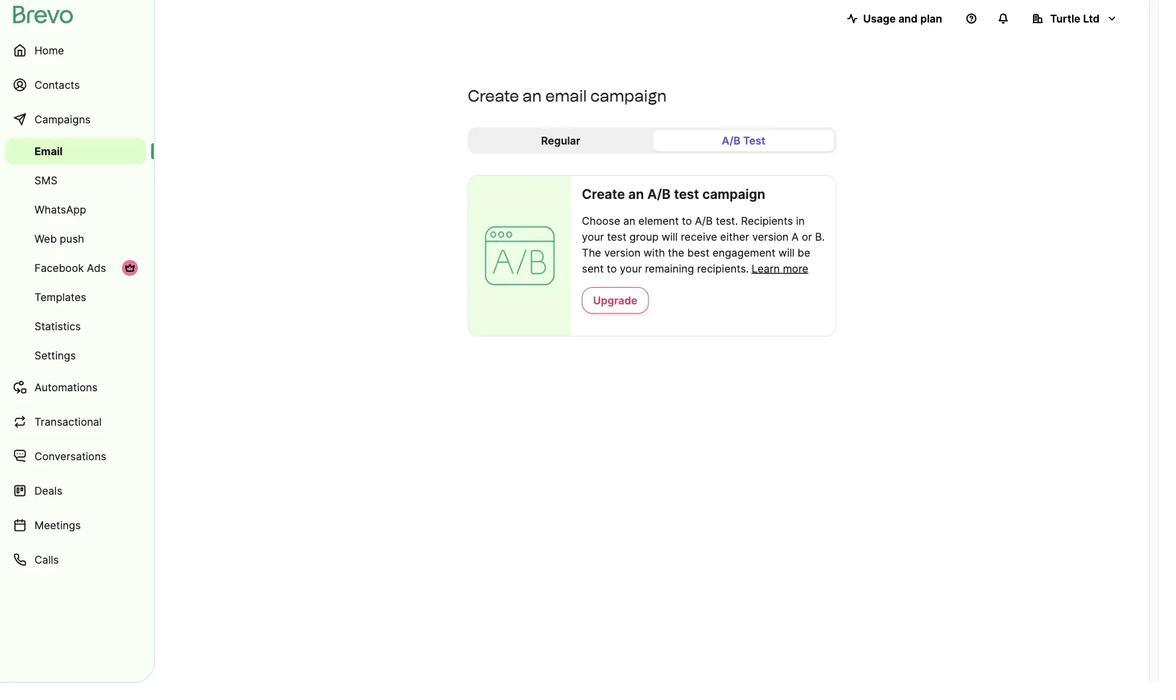 Task type: vqa. For each thing, say whether or not it's contained in the screenshot.
THE OR
yes



Task type: describe. For each thing, give the bounding box(es) containing it.
turtle
[[1051, 12, 1081, 25]]

contacts link
[[5, 69, 146, 101]]

meetings
[[34, 519, 81, 532]]

create for create an email campaign
[[468, 86, 519, 105]]

in
[[796, 214, 805, 227]]

test inside choose an element to a/b test. recipients in your test group will receive either version a or b. the version with the best engagement will be sent to your remaining recipients.
[[607, 230, 627, 243]]

a/b test
[[722, 134, 766, 147]]

1 vertical spatial your
[[620, 262, 642, 275]]

learn more link
[[752, 261, 809, 277]]

usage
[[864, 12, 896, 25]]

choose
[[582, 214, 621, 227]]

sms
[[34, 174, 57, 187]]

a/b inside button
[[722, 134, 741, 147]]

web push
[[34, 232, 84, 245]]

facebook
[[34, 261, 84, 274]]

and
[[899, 12, 918, 25]]

automations link
[[5, 371, 146, 403]]

best
[[688, 246, 710, 259]]

create for create an a/b test campaign
[[582, 186, 625, 202]]

email
[[546, 86, 587, 105]]

with
[[644, 246, 665, 259]]

facebook ads
[[34, 261, 106, 274]]

learn more
[[752, 262, 809, 275]]

create an email campaign
[[468, 86, 667, 105]]

conversations link
[[5, 440, 146, 472]]

an for email
[[523, 86, 542, 105]]

whatsapp
[[34, 203, 86, 216]]

recipients.
[[697, 262, 749, 275]]

calls link
[[5, 544, 146, 576]]

web
[[34, 232, 57, 245]]

choose an element to a/b test. recipients in your test group will receive either version a or b. the version with the best engagement will be sent to your remaining recipients.
[[582, 214, 825, 275]]

more
[[783, 262, 809, 275]]

the
[[582, 246, 601, 259]]

home link
[[5, 34, 146, 66]]

turtle ltd
[[1051, 12, 1100, 25]]

a/b test button
[[654, 130, 834, 151]]

settings
[[34, 349, 76, 362]]

0 vertical spatial to
[[682, 214, 692, 227]]

templates
[[34, 291, 86, 304]]

templates link
[[5, 284, 146, 310]]

campaigns
[[34, 113, 91, 126]]

deals
[[34, 484, 62, 497]]

regular button
[[471, 130, 651, 151]]

remaining
[[645, 262, 694, 275]]

whatsapp link
[[5, 196, 146, 223]]

ltd
[[1084, 12, 1100, 25]]

usage and plan button
[[837, 5, 953, 32]]

email link
[[5, 138, 146, 165]]

ablogo image
[[469, 176, 572, 336]]

upgrade button
[[582, 287, 649, 314]]

transactional link
[[5, 406, 146, 438]]

receive
[[681, 230, 718, 243]]

test
[[743, 134, 766, 147]]

settings link
[[5, 342, 146, 369]]

turtle ltd button
[[1022, 5, 1128, 32]]

test.
[[716, 214, 738, 227]]



Task type: locate. For each thing, give the bounding box(es) containing it.
1 horizontal spatial version
[[753, 230, 789, 243]]

0 horizontal spatial to
[[607, 262, 617, 275]]

your down group
[[620, 262, 642, 275]]

1 vertical spatial a/b
[[648, 186, 671, 202]]

0 vertical spatial campaign
[[591, 86, 667, 105]]

create an a/b test campaign
[[582, 186, 766, 202]]

sms link
[[5, 167, 146, 194]]

web push link
[[5, 226, 146, 252]]

left___rvooi image
[[125, 263, 135, 273]]

regular
[[541, 134, 581, 147]]

1 horizontal spatial will
[[779, 246, 795, 259]]

0 vertical spatial test
[[674, 186, 699, 202]]

0 horizontal spatial test
[[607, 230, 627, 243]]

statistics link
[[5, 313, 146, 340]]

home
[[34, 44, 64, 57]]

campaign up test.
[[703, 186, 766, 202]]

element
[[639, 214, 679, 227]]

0 horizontal spatial your
[[582, 230, 604, 243]]

to up receive
[[682, 214, 692, 227]]

2 vertical spatial an
[[624, 214, 636, 227]]

1 horizontal spatial campaign
[[703, 186, 766, 202]]

plan
[[921, 12, 943, 25]]

a/b inside choose an element to a/b test. recipients in your test group will receive either version a or b. the version with the best engagement will be sent to your remaining recipients.
[[695, 214, 713, 227]]

1 horizontal spatial test
[[674, 186, 699, 202]]

create
[[468, 86, 519, 105], [582, 186, 625, 202]]

statistics
[[34, 320, 81, 333]]

test up "element"
[[674, 186, 699, 202]]

or
[[802, 230, 812, 243]]

0 vertical spatial version
[[753, 230, 789, 243]]

campaigns link
[[5, 103, 146, 135]]

a/b up "element"
[[648, 186, 671, 202]]

deals link
[[5, 475, 146, 507]]

be
[[798, 246, 811, 259]]

1 horizontal spatial a/b
[[695, 214, 713, 227]]

2 vertical spatial a/b
[[695, 214, 713, 227]]

your
[[582, 230, 604, 243], [620, 262, 642, 275]]

1 vertical spatial will
[[779, 246, 795, 259]]

a/b left test
[[722, 134, 741, 147]]

version down group
[[604, 246, 641, 259]]

to
[[682, 214, 692, 227], [607, 262, 617, 275]]

meetings link
[[5, 509, 146, 541]]

engagement
[[713, 246, 776, 259]]

will up the learn more
[[779, 246, 795, 259]]

1 vertical spatial an
[[629, 186, 644, 202]]

sent
[[582, 262, 604, 275]]

automations
[[34, 381, 98, 394]]

0 vertical spatial an
[[523, 86, 542, 105]]

ads
[[87, 261, 106, 274]]

an for element
[[624, 214, 636, 227]]

0 horizontal spatial will
[[662, 230, 678, 243]]

0 horizontal spatial version
[[604, 246, 641, 259]]

0 vertical spatial a/b
[[722, 134, 741, 147]]

test
[[674, 186, 699, 202], [607, 230, 627, 243]]

an
[[523, 86, 542, 105], [629, 186, 644, 202], [624, 214, 636, 227]]

1 vertical spatial test
[[607, 230, 627, 243]]

0 horizontal spatial create
[[468, 86, 519, 105]]

0 horizontal spatial a/b
[[648, 186, 671, 202]]

a/b up receive
[[695, 214, 713, 227]]

conversations
[[34, 450, 106, 463]]

usage and plan
[[864, 12, 943, 25]]

email
[[34, 145, 63, 158]]

campaign
[[591, 86, 667, 105], [703, 186, 766, 202]]

an up group
[[624, 214, 636, 227]]

recipients
[[741, 214, 793, 227]]

push
[[60, 232, 84, 245]]

1 horizontal spatial create
[[582, 186, 625, 202]]

0 horizontal spatial campaign
[[591, 86, 667, 105]]

test down "choose"
[[607, 230, 627, 243]]

upgrade
[[593, 294, 638, 307]]

0 vertical spatial your
[[582, 230, 604, 243]]

0 vertical spatial create
[[468, 86, 519, 105]]

will
[[662, 230, 678, 243], [779, 246, 795, 259]]

calls
[[34, 553, 59, 566]]

the
[[668, 246, 685, 259]]

will up 'the'
[[662, 230, 678, 243]]

transactional
[[34, 415, 102, 428]]

a
[[792, 230, 799, 243]]

facebook ads link
[[5, 255, 146, 281]]

an up "element"
[[629, 186, 644, 202]]

campaign right email
[[591, 86, 667, 105]]

to right sent in the right of the page
[[607, 262, 617, 275]]

version down recipients
[[753, 230, 789, 243]]

0 vertical spatial will
[[662, 230, 678, 243]]

an left email
[[523, 86, 542, 105]]

1 vertical spatial create
[[582, 186, 625, 202]]

b.
[[815, 230, 825, 243]]

contacts
[[34, 78, 80, 91]]

1 vertical spatial to
[[607, 262, 617, 275]]

group
[[630, 230, 659, 243]]

a/b
[[722, 134, 741, 147], [648, 186, 671, 202], [695, 214, 713, 227]]

learn
[[752, 262, 780, 275]]

version
[[753, 230, 789, 243], [604, 246, 641, 259]]

either
[[721, 230, 750, 243]]

an for a/b
[[629, 186, 644, 202]]

1 vertical spatial campaign
[[703, 186, 766, 202]]

2 horizontal spatial a/b
[[722, 134, 741, 147]]

1 vertical spatial version
[[604, 246, 641, 259]]

an inside choose an element to a/b test. recipients in your test group will receive either version a or b. the version with the best engagement will be sent to your remaining recipients.
[[624, 214, 636, 227]]

your up the
[[582, 230, 604, 243]]

1 horizontal spatial your
[[620, 262, 642, 275]]

1 horizontal spatial to
[[682, 214, 692, 227]]



